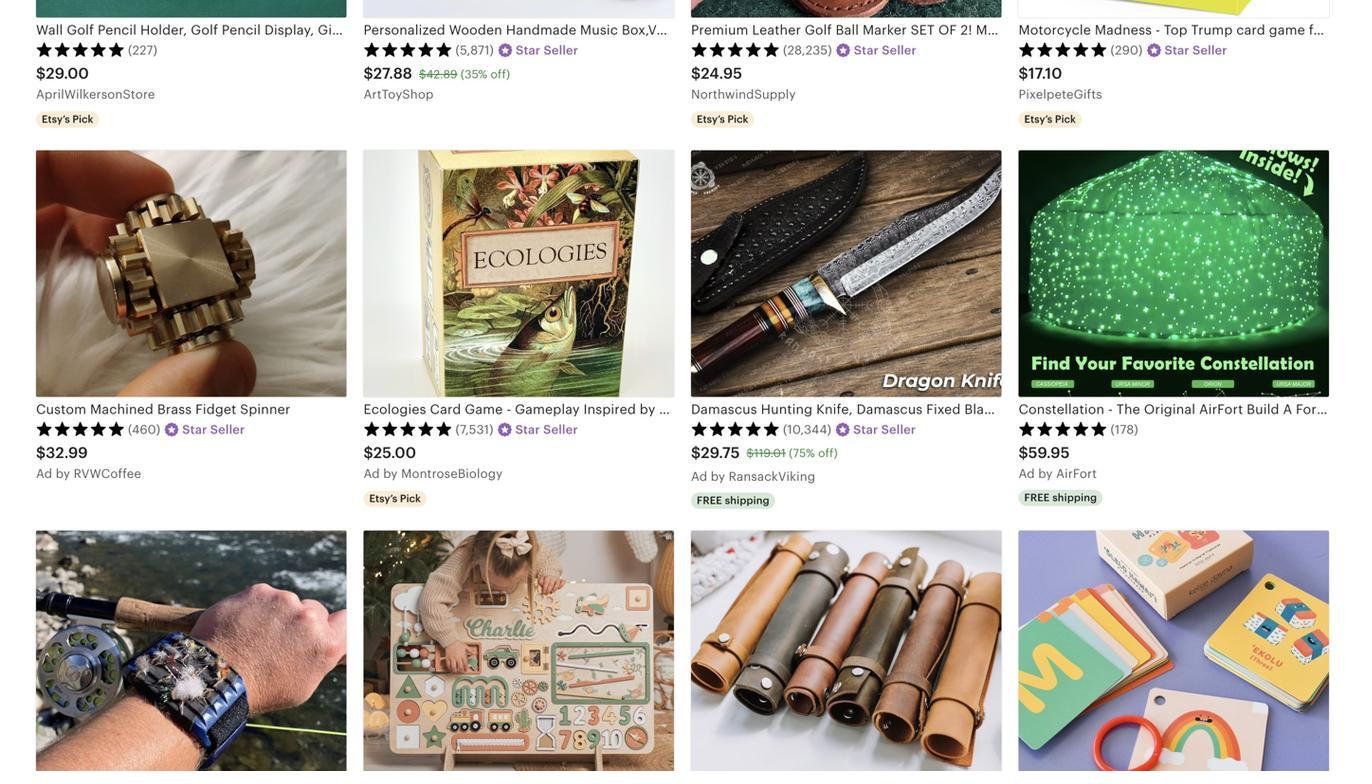 Task type: locate. For each thing, give the bounding box(es) containing it.
$ inside $ 32.99 a d b y rvwcoffee
[[36, 444, 46, 461]]

5 out of 5 stars image down custom
[[36, 421, 125, 436]]

etsy's down pixelpetegifts
[[1025, 113, 1053, 125]]

star for 17.10
[[1165, 43, 1190, 57]]

seller down trump
[[1193, 43, 1228, 57]]

damascus hunting knife, damascus fixed blade knife, damascus gut hook knife, damascus ka bar knife hand made knives gifts for men usa image
[[691, 150, 1002, 397]]

$
[[36, 65, 46, 82], [364, 65, 373, 82], [691, 65, 701, 82], [1019, 65, 1029, 82], [419, 68, 426, 80], [36, 444, 46, 461], [364, 444, 373, 461], [691, 444, 701, 461], [1019, 444, 1029, 461], [747, 447, 754, 460]]

airfort
[[1200, 402, 1244, 417], [1057, 467, 1097, 481]]

d
[[44, 467, 52, 481], [372, 467, 380, 481], [1027, 467, 1035, 481], [700, 470, 708, 484]]

d for 59.95
[[1027, 467, 1035, 481]]

seller for 24.95
[[882, 43, 917, 57]]

star seller right (7,531)
[[516, 422, 578, 437]]

b inside $ 59.95 a d b y airfort
[[1039, 467, 1047, 481]]

free for airfort
[[1025, 492, 1050, 503]]

d inside $ 32.99 a d b y rvwcoffee
[[44, 467, 52, 481]]

free shipping for airfort
[[1025, 492, 1098, 503]]

d for 25.00
[[372, 467, 380, 481]]

y inside $ 59.95 a d b y airfort
[[1046, 467, 1053, 481]]

shipping down $ 59.95 a d b y airfort
[[1053, 492, 1098, 503]]

ransackviking
[[729, 470, 816, 484]]

shipping for ransackviking
[[725, 494, 770, 506]]

a
[[1284, 402, 1293, 417]]

etsy's down 25.00
[[369, 493, 398, 504]]

59.95
[[1029, 444, 1070, 461]]

y inside $ 32.99 a d b y rvwcoffee
[[63, 467, 70, 481]]

fort
[[1297, 402, 1322, 417]]

seller down personalized wooden handmade music box,valentine music box,wooden horse musical carousel,horse music box, musical carousel,heirloom carousel image
[[544, 43, 579, 57]]

etsy's pick down 25.00
[[369, 493, 421, 504]]

airfort inside $ 59.95 a d b y airfort
[[1057, 467, 1097, 481]]

star for 24.95
[[854, 43, 879, 57]]

seller for 25.00
[[543, 422, 578, 437]]

$ 32.99 a d b y rvwcoffee
[[36, 444, 141, 481]]

etsy's pick down the 'northwindsupply'
[[697, 113, 749, 125]]

build
[[1247, 402, 1280, 417]]

y inside $ 25.00 a d b y montrosebiology
[[391, 467, 398, 481]]

premium leather golf ball marker set of 2! made with 100% full grain vegetable tanned leather. 1.5" wide. made in the usa. genuine leather. image
[[691, 0, 1002, 18]]

star down brass
[[182, 422, 207, 437]]

1 horizontal spatial off)
[[819, 447, 838, 460]]

seller
[[544, 43, 579, 57], [882, 43, 917, 57], [1193, 43, 1228, 57], [210, 422, 245, 437], [543, 422, 578, 437], [882, 422, 916, 437]]

free down $ 59.95 a d b y airfort
[[1025, 492, 1050, 503]]

star seller down premium leather golf ball marker set of 2! made with 100% full grain vegetable tanned leather. 1.5" wide. made in the usa. genuine leather. image
[[854, 43, 917, 57]]

$ for 25.00
[[364, 444, 373, 461]]

1 horizontal spatial free
[[1025, 492, 1050, 503]]

star right (7,531)
[[516, 422, 540, 437]]

42.89
[[426, 68, 458, 80]]

aprilwilkersonstore
[[36, 87, 155, 102]]

0 horizontal spatial airfort
[[1057, 467, 1097, 481]]

a for 59.95
[[1019, 467, 1028, 481]]

b down 59.95
[[1039, 467, 1047, 481]]

star
[[516, 43, 541, 57], [854, 43, 879, 57], [1165, 43, 1190, 57], [182, 422, 207, 437], [516, 422, 540, 437], [854, 422, 879, 437]]

etsy's pick down aprilwilkersonstore
[[42, 113, 93, 125]]

star seller down motorcycle madness - top trump card game for motor
[[1165, 43, 1228, 57]]

seller for 17.10
[[1193, 43, 1228, 57]]

1 vertical spatial off)
[[819, 447, 838, 460]]

seller down fidget
[[210, 422, 245, 437]]

a inside $ 59.95 a d b y airfort
[[1019, 467, 1028, 481]]

pick down pixelpetegifts
[[1055, 113, 1076, 125]]

d inside $ 59.95 a d b y airfort
[[1027, 467, 1035, 481]]

fidget
[[195, 402, 237, 417]]

etsy's for 29.00
[[42, 113, 70, 125]]

$ inside $ 24.95 northwindsupply
[[691, 65, 701, 82]]

30
[[1341, 402, 1359, 417]]

b inside $ 32.99 a d b y rvwcoffee
[[56, 467, 64, 481]]

27.88
[[373, 65, 413, 82]]

a
[[36, 467, 45, 481], [364, 467, 372, 481], [1019, 467, 1028, 481], [691, 470, 700, 484]]

b down 25.00
[[383, 467, 391, 481]]

(7,531)
[[456, 422, 494, 437]]

a left rvwcoffee
[[36, 467, 45, 481]]

b inside $ 25.00 a d b y montrosebiology
[[383, 467, 391, 481]]

24.95
[[701, 65, 743, 82]]

0 horizontal spatial free shipping
[[697, 494, 770, 506]]

shipping for airfort
[[1053, 492, 1098, 503]]

$ 27.88 $ 42.89 (35% off) arttoyshop
[[364, 65, 510, 102]]

star down premium leather golf ball marker set of 2! made with 100% full grain vegetable tanned leather. 1.5" wide. made in the usa. genuine leather. image
[[854, 43, 879, 57]]

a for 25.00
[[364, 467, 372, 481]]

montrosebiology
[[401, 467, 503, 481]]

0 horizontal spatial shipping
[[725, 494, 770, 506]]

star seller for 32.99
[[182, 422, 245, 437]]

5 out of 5 stars image for 17.10
[[1019, 42, 1108, 57]]

y down 29.75
[[719, 470, 726, 484]]

shipping down a d b y ransackviking
[[725, 494, 770, 506]]

star for 25.00
[[516, 422, 540, 437]]

1 vertical spatial airfort
[[1057, 467, 1097, 481]]

$ for 24.95
[[691, 65, 701, 82]]

d inside $ 25.00 a d b y montrosebiology
[[372, 467, 380, 481]]

5 out of 5 stars image
[[36, 42, 125, 57], [364, 42, 453, 57], [691, 42, 781, 57], [1019, 42, 1108, 57], [36, 421, 125, 436], [364, 421, 453, 436], [691, 421, 781, 436], [1019, 421, 1108, 436]]

seller down premium leather golf ball marker set of 2! made with 100% full grain vegetable tanned leather. 1.5" wide. made in the usa. genuine leather. image
[[882, 43, 917, 57]]

b for 59.95
[[1039, 467, 1047, 481]]

etsy's pick for 17.10
[[1025, 113, 1076, 125]]

seller right (7,531)
[[543, 422, 578, 437]]

free shipping for ransackviking
[[697, 494, 770, 506]]

the
[[1117, 402, 1141, 417]]

machined
[[90, 402, 154, 417]]

d down 32.99
[[44, 467, 52, 481]]

$ inside $ 17.10 pixelpetegifts
[[1019, 65, 1029, 82]]

119.01
[[754, 447, 786, 460]]

pick down $ 25.00 a d b y montrosebiology on the bottom left
[[400, 493, 421, 504]]

pick for 24.95
[[728, 113, 749, 125]]

- left top
[[1156, 22, 1161, 37]]

(10,344)
[[783, 422, 832, 437]]

a down constellation
[[1019, 467, 1028, 481]]

b
[[56, 467, 64, 481], [383, 467, 391, 481], [1039, 467, 1047, 481], [711, 470, 719, 484]]

$ for 29.75
[[691, 444, 701, 461]]

off) inside $ 27.88 $ 42.89 (35% off) arttoyshop
[[491, 68, 510, 80]]

0 vertical spatial off)
[[491, 68, 510, 80]]

airfort left build at the bottom
[[1200, 402, 1244, 417]]

pick down the 'northwindsupply'
[[728, 113, 749, 125]]

$ inside $ 25.00 a d b y montrosebiology
[[364, 444, 373, 461]]

y
[[63, 467, 70, 481], [391, 467, 398, 481], [1046, 467, 1053, 481], [719, 470, 726, 484]]

1 horizontal spatial airfort
[[1200, 402, 1244, 417]]

0 horizontal spatial -
[[1109, 402, 1113, 417]]

32.99
[[46, 444, 88, 461]]

off)
[[491, 68, 510, 80], [819, 447, 838, 460]]

star seller for 25.00
[[516, 422, 578, 437]]

etsy's
[[42, 113, 70, 125], [697, 113, 725, 125], [1025, 113, 1053, 125], [369, 493, 398, 504]]

d down 59.95
[[1027, 467, 1035, 481]]

0 horizontal spatial off)
[[491, 68, 510, 80]]

star down personalized wooden handmade music box,valentine music box,wooden horse musical carousel,horse music box, musical carousel,heirloom carousel image
[[516, 43, 541, 57]]

etsy's down aprilwilkersonstore
[[42, 113, 70, 125]]

shipping
[[1053, 492, 1098, 503], [725, 494, 770, 506]]

a left "montrosebiology"
[[364, 467, 372, 481]]

a down '$ 29.75 $ 119.01 (75% off)' in the right bottom of the page
[[691, 470, 700, 484]]

a inside $ 25.00 a d b y montrosebiology
[[364, 467, 372, 481]]

airfort down 59.95
[[1057, 467, 1097, 481]]

etsy's down the 'northwindsupply'
[[697, 113, 725, 125]]

1 horizontal spatial -
[[1156, 22, 1161, 37]]

b down 29.75
[[711, 470, 719, 484]]

free shipping
[[1025, 492, 1098, 503], [697, 494, 770, 506]]

y down 59.95
[[1046, 467, 1053, 481]]

b down 32.99
[[56, 467, 64, 481]]

$ inside $ 59.95 a d b y airfort
[[1019, 444, 1029, 461]]

29.00
[[46, 65, 89, 82]]

card
[[1237, 22, 1266, 37]]

in
[[1326, 402, 1338, 417]]

star seller
[[516, 43, 579, 57], [854, 43, 917, 57], [1165, 43, 1228, 57], [182, 422, 245, 437], [516, 422, 578, 437], [854, 422, 916, 437]]

$ inside "$ 29.00 aprilwilkersonstore"
[[36, 65, 46, 82]]

star seller for 17.10
[[1165, 43, 1228, 57]]

d down 25.00
[[372, 467, 380, 481]]

motor
[[1331, 22, 1366, 37]]

free
[[1025, 492, 1050, 503], [697, 494, 723, 506]]

0 horizontal spatial free
[[697, 494, 723, 506]]

$ 29.00 aprilwilkersonstore
[[36, 65, 155, 102]]

pick
[[72, 113, 93, 125], [728, 113, 749, 125], [1055, 113, 1076, 125], [400, 493, 421, 504]]

star down top
[[1165, 43, 1190, 57]]

5 out of 5 stars image up 25.00
[[364, 421, 453, 436]]

y down 25.00
[[391, 467, 398, 481]]

a inside $ 32.99 a d b y rvwcoffee
[[36, 467, 45, 481]]

y down 32.99
[[63, 467, 70, 481]]

free shipping down a d b y ransackviking
[[697, 494, 770, 506]]

0 vertical spatial airfort
[[1200, 402, 1244, 417]]

pick down aprilwilkersonstore
[[72, 113, 93, 125]]

etsy's pick
[[42, 113, 93, 125], [697, 113, 749, 125], [1025, 113, 1076, 125], [369, 493, 421, 504]]

off) inside '$ 29.75 $ 119.01 (75% off)'
[[819, 447, 838, 460]]

motorcycle madness - top trump card game for motorbike fans image
[[1019, 0, 1330, 18]]

-
[[1156, 22, 1161, 37], [1109, 402, 1113, 417]]

$ inside '$ 29.75 $ 119.01 (75% off)'
[[747, 447, 754, 460]]

- left the
[[1109, 402, 1113, 417]]

etsy's for 24.95
[[697, 113, 725, 125]]

5 out of 5 stars image up 24.95
[[691, 42, 781, 57]]

1 horizontal spatial free shipping
[[1025, 492, 1098, 503]]

free down 29.75
[[697, 494, 723, 506]]

5 out of 5 stars image down constellation
[[1019, 421, 1108, 436]]

5 out of 5 stars image up 29.00
[[36, 42, 125, 57]]

star seller down fidget
[[182, 422, 245, 437]]

5 out of 5 stars image down motorcycle
[[1019, 42, 1108, 57]]

star seller right (10,344)
[[854, 422, 916, 437]]

off) right (35%
[[491, 68, 510, 80]]

off) for 27.88
[[491, 68, 510, 80]]

etsy's pick down pixelpetegifts
[[1025, 113, 1076, 125]]

free shipping down $ 59.95 a d b y airfort
[[1025, 492, 1098, 503]]

etsy's for 17.10
[[1025, 113, 1053, 125]]

off) right (75%
[[819, 447, 838, 460]]

1 horizontal spatial shipping
[[1053, 492, 1098, 503]]

seller for 32.99
[[210, 422, 245, 437]]

5 out of 5 stars image up 27.88 at the top
[[364, 42, 453, 57]]



Task type: vqa. For each thing, say whether or not it's contained in the screenshot.
Back button
no



Task type: describe. For each thing, give the bounding box(es) containing it.
y for 59.95
[[1046, 467, 1053, 481]]

5 out of 5 stars image for 24.95
[[691, 42, 781, 57]]

madness
[[1095, 22, 1152, 37]]

game
[[1270, 22, 1306, 37]]

scroll of rolling - dice rolling tray or leather rolling mat with detachable straps personalized image
[[691, 531, 1002, 771]]

b for 32.99
[[56, 467, 64, 481]]

free for ransackviking
[[697, 494, 723, 506]]

personalized wooden handmade music box,valentine music box,wooden horse musical carousel,horse music box, musical carousel,heirloom carousel image
[[364, 0, 674, 18]]

etsy's pick for 29.00
[[42, 113, 93, 125]]

y for 25.00
[[391, 467, 398, 481]]

5 out of 5 stars image for 32.99
[[36, 421, 125, 436]]

pick for 25.00
[[400, 493, 421, 504]]

pick for 17.10
[[1055, 113, 1076, 125]]

seller right (10,344)
[[882, 422, 916, 437]]

5 out of 5 stars image up 29.75
[[691, 421, 781, 436]]

(227)
[[128, 43, 158, 57]]

original
[[1144, 402, 1196, 417]]

for
[[1309, 22, 1328, 37]]

(178)
[[1111, 422, 1139, 437]]

ecologies card game - gameplay inspired by nature - use science to build food webs in seven unique biomes - beautiful vintage art image
[[364, 150, 674, 397]]

patented fly fishing accessory, quickly access flies right on your arm with flybandz. image
[[36, 531, 347, 771]]

star seller for 24.95
[[854, 43, 917, 57]]

top
[[1164, 22, 1188, 37]]

b for 25.00
[[383, 467, 391, 481]]

pixelpetegifts
[[1019, 87, 1103, 102]]

25.00
[[373, 444, 416, 461]]

keiki's first ʻōlelo hawaiʻi flashcards, hawaiian flashcards, hawaiian language flashcards, language learning for kids image
[[1019, 531, 1330, 771]]

$ for 29.00
[[36, 65, 46, 82]]

constellation
[[1019, 402, 1105, 417]]

custom machined brass fidget spinner image
[[36, 150, 347, 397]]

(75%
[[789, 447, 815, 460]]

d down 29.75
[[700, 470, 708, 484]]

trump
[[1192, 22, 1233, 37]]

etsy's pick for 25.00
[[369, 493, 421, 504]]

a d b y ransackviking
[[691, 470, 816, 484]]

spinner
[[240, 402, 291, 417]]

y for 32.99
[[63, 467, 70, 481]]

$ 59.95 a d b y airfort
[[1019, 444, 1097, 481]]

star seller down personalized wooden handmade music box,valentine music box,wooden horse musical carousel,horse music box, musical carousel,heirloom carousel image
[[516, 43, 579, 57]]

(460)
[[128, 422, 161, 437]]

(35%
[[461, 68, 488, 80]]

off) for 29.75
[[819, 447, 838, 460]]

$ for 32.99
[[36, 444, 46, 461]]

$ 29.75 $ 119.01 (75% off)
[[691, 444, 838, 461]]

5 out of 5 stars image for 59.95
[[1019, 421, 1108, 436]]

constellation - the original airfort build a fort in 30 seconds, inflatable fort for kids image
[[1019, 150, 1330, 397]]

etsy's for 25.00
[[369, 493, 398, 504]]

custom
[[36, 402, 87, 417]]

(28,235)
[[783, 43, 832, 57]]

pick for 29.00
[[72, 113, 93, 125]]

star for 32.99
[[182, 422, 207, 437]]

5 out of 5 stars image for 29.00
[[36, 42, 125, 57]]

rvwcoffee
[[74, 467, 141, 481]]

motorcycle
[[1019, 22, 1092, 37]]

$ for 17.10
[[1019, 65, 1029, 82]]

0 vertical spatial -
[[1156, 22, 1161, 37]]

1 vertical spatial -
[[1109, 402, 1113, 417]]

large toddler busy board baby 1 2 3 year old montessori activity board toddlers christmas gift for kids wooden educational toy birthday gift image
[[364, 531, 674, 771]]

d for 32.99
[[44, 467, 52, 481]]

constellation - the original airfort build a fort in 30 s
[[1019, 402, 1366, 417]]

northwindsupply
[[691, 87, 796, 102]]

29.75
[[701, 444, 740, 461]]

$ 17.10 pixelpetegifts
[[1019, 65, 1103, 102]]

(290)
[[1111, 43, 1143, 57]]

$ 24.95 northwindsupply
[[691, 65, 796, 102]]

motorcycle madness - top trump card game for motor
[[1019, 22, 1366, 37]]

wall golf pencil holder, golf pencil display, gift for dad, golf gifts, groom gifts, sports gifts, personalized golf gift, unique golf gifts image
[[36, 0, 347, 18]]

$ for 59.95
[[1019, 444, 1029, 461]]

custom machined brass fidget spinner
[[36, 402, 291, 417]]

arttoyshop
[[364, 87, 434, 102]]

17.10
[[1029, 65, 1063, 82]]

s
[[1363, 402, 1366, 417]]

etsy's pick for 24.95
[[697, 113, 749, 125]]

star right (10,344)
[[854, 422, 879, 437]]

$ for 27.88
[[364, 65, 373, 82]]

5 out of 5 stars image for 25.00
[[364, 421, 453, 436]]

a for 32.99
[[36, 467, 45, 481]]

brass
[[157, 402, 192, 417]]

(5,871)
[[456, 43, 494, 57]]

$ 25.00 a d b y montrosebiology
[[364, 444, 503, 481]]



